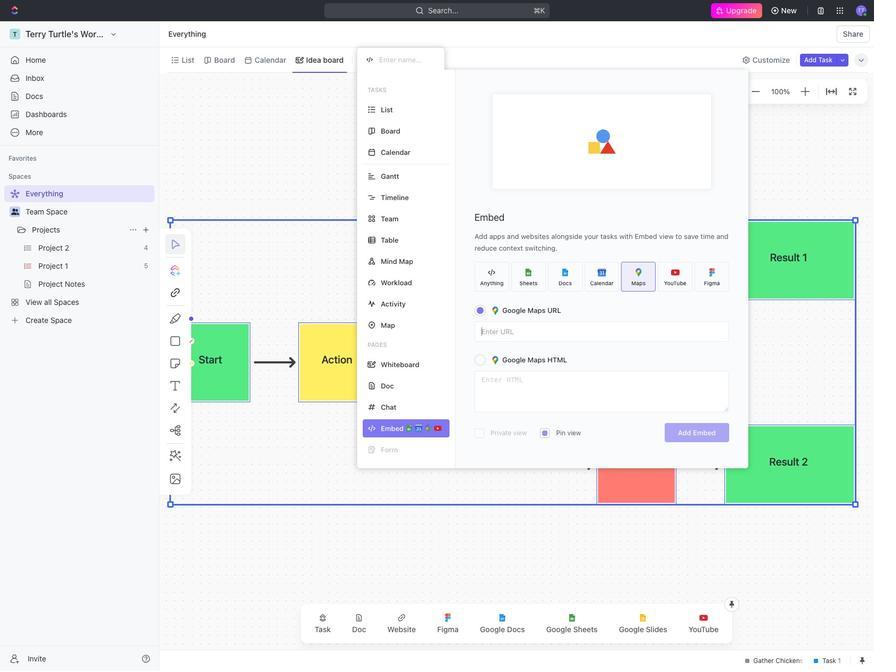 Task type: locate. For each thing, give the bounding box(es) containing it.
1 horizontal spatial and
[[717, 232, 729, 241]]

list
[[182, 55, 194, 64], [381, 105, 393, 114]]

1 vertical spatial embed
[[635, 232, 657, 241]]

task button
[[306, 608, 339, 641]]

projects
[[32, 225, 60, 234]]

0 horizontal spatial youtube
[[664, 280, 687, 286]]

spaces
[[9, 173, 31, 181]]

1 horizontal spatial doc
[[381, 382, 394, 390]]

0 horizontal spatial sheets
[[520, 280, 538, 286]]

calendar down "add apps and websites alongside your tasks with embed view to save time and reduce context switching."
[[590, 280, 614, 286]]

embed inside 'add embed' button
[[693, 429, 716, 437]]

list down everything link
[[182, 55, 194, 64]]

0 horizontal spatial board
[[214, 55, 235, 64]]

2 horizontal spatial view
[[659, 232, 674, 241]]

0 horizontal spatial list
[[182, 55, 194, 64]]

0 horizontal spatial view
[[513, 429, 527, 437]]

1 horizontal spatial figma
[[704, 280, 720, 286]]

activity
[[381, 300, 406, 308]]

team inside sidebar navigation
[[26, 207, 44, 216]]

map right mind at the left of page
[[399, 257, 413, 266]]

docs inside button
[[507, 625, 525, 635]]

team for team space
[[26, 207, 44, 216]]

invite
[[28, 654, 46, 664]]

1 horizontal spatial youtube
[[689, 625, 719, 635]]

2 vertical spatial maps
[[528, 356, 546, 364]]

2 horizontal spatial add
[[804, 56, 817, 64]]

1 vertical spatial map
[[381, 321, 395, 330]]

figma right website
[[437, 625, 459, 635]]

maps
[[632, 280, 646, 286], [528, 306, 546, 315], [528, 356, 546, 364]]

maps left url
[[528, 306, 546, 315]]

maps left html
[[528, 356, 546, 364]]

1 vertical spatial youtube
[[689, 625, 719, 635]]

google sheets
[[546, 625, 598, 635]]

user group image
[[11, 209, 19, 215]]

1 horizontal spatial team
[[381, 214, 399, 223]]

task
[[819, 56, 833, 64], [315, 625, 331, 635]]

1 horizontal spatial list
[[381, 105, 393, 114]]

calendar
[[255, 55, 286, 64], [381, 148, 411, 156], [590, 280, 614, 286]]

add for add task
[[804, 56, 817, 64]]

2 horizontal spatial docs
[[559, 280, 572, 286]]

board right 'list' link
[[214, 55, 235, 64]]

1 vertical spatial sheets
[[573, 625, 598, 635]]

team right user group icon
[[26, 207, 44, 216]]

private view
[[491, 429, 527, 437]]

t
[[693, 87, 697, 95]]

pages
[[368, 341, 387, 348]]

1 vertical spatial list
[[381, 105, 393, 114]]

0 horizontal spatial team
[[26, 207, 44, 216]]

doc right task "button"
[[352, 625, 366, 635]]

1 horizontal spatial view
[[567, 429, 581, 437]]

view right private
[[513, 429, 527, 437]]

and up context in the top of the page
[[507, 232, 519, 241]]

figma button
[[429, 608, 467, 641]]

website
[[387, 625, 416, 635]]

tasks
[[601, 232, 618, 241]]

2 vertical spatial calendar
[[590, 280, 614, 286]]

website button
[[379, 608, 425, 641]]

youtube right the slides
[[689, 625, 719, 635]]

list link
[[180, 52, 194, 67]]

calendar up gantt
[[381, 148, 411, 156]]

tree
[[4, 185, 154, 329]]

Enter name... field
[[378, 55, 436, 64]]

Enter HTML text field
[[475, 372, 729, 412]]

add embed
[[678, 429, 716, 437]]

youtube inside button
[[689, 625, 719, 635]]

html
[[548, 356, 567, 364]]

sheets
[[520, 280, 538, 286], [573, 625, 598, 635]]

private
[[491, 429, 512, 437]]

100%
[[771, 87, 790, 96]]

maps down with
[[632, 280, 646, 286]]

add for add embed
[[678, 429, 691, 437]]

0 vertical spatial maps
[[632, 280, 646, 286]]

view left to at the top
[[659, 232, 674, 241]]

tree containing team space
[[4, 185, 154, 329]]

calendar inside calendar "link"
[[255, 55, 286, 64]]

add apps and websites alongside your tasks with embed view to save time and reduce context switching.
[[475, 232, 729, 253]]

1 horizontal spatial calendar
[[381, 148, 411, 156]]

figma down time
[[704, 280, 720, 286]]

idea board
[[306, 55, 344, 64]]

figma
[[704, 280, 720, 286], [437, 625, 459, 635]]

add
[[804, 56, 817, 64], [475, 232, 488, 241], [678, 429, 691, 437]]

apps
[[489, 232, 505, 241]]

2 vertical spatial docs
[[507, 625, 525, 635]]

youtube down to at the top
[[664, 280, 687, 286]]

save
[[684, 232, 699, 241]]

1 vertical spatial doc
[[352, 625, 366, 635]]

switching.
[[525, 244, 558, 253]]

with
[[619, 232, 633, 241]]

0 vertical spatial task
[[819, 56, 833, 64]]

share
[[843, 29, 864, 38]]

view for private view
[[513, 429, 527, 437]]

1 horizontal spatial embed
[[635, 232, 657, 241]]

⌘k
[[534, 6, 545, 15]]

favorites button
[[4, 152, 41, 165]]

2 horizontal spatial embed
[[693, 429, 716, 437]]

home
[[26, 55, 46, 64]]

figma inside button
[[437, 625, 459, 635]]

0 horizontal spatial doc
[[352, 625, 366, 635]]

1 vertical spatial add
[[475, 232, 488, 241]]

pin
[[556, 429, 566, 437]]

maps for url
[[528, 306, 546, 315]]

0 horizontal spatial calendar
[[255, 55, 286, 64]]

google for google sheets
[[546, 625, 571, 635]]

1 horizontal spatial map
[[399, 257, 413, 266]]

1 horizontal spatial task
[[819, 56, 833, 64]]

0 horizontal spatial task
[[315, 625, 331, 635]]

mind
[[381, 257, 397, 266]]

map down activity
[[381, 321, 395, 330]]

google
[[502, 306, 526, 315], [502, 356, 526, 364], [480, 625, 505, 635], [546, 625, 571, 635], [619, 625, 644, 635]]

0 horizontal spatial figma
[[437, 625, 459, 635]]

doc up chat
[[381, 382, 394, 390]]

board down tasks
[[381, 127, 400, 135]]

new button
[[766, 2, 803, 19]]

docs link
[[4, 88, 154, 105]]

search...
[[428, 6, 459, 15]]

0 horizontal spatial docs
[[26, 92, 43, 101]]

2 vertical spatial embed
[[693, 429, 716, 437]]

1 vertical spatial task
[[315, 625, 331, 635]]

form
[[381, 446, 398, 454]]

1 horizontal spatial add
[[678, 429, 691, 437]]

your
[[584, 232, 599, 241]]

youtube
[[664, 280, 687, 286], [689, 625, 719, 635]]

team up table
[[381, 214, 399, 223]]

google maps url
[[502, 306, 561, 315]]

view right the pin
[[567, 429, 581, 437]]

new
[[781, 6, 797, 15]]

google for google docs
[[480, 625, 505, 635]]

0 horizontal spatial and
[[507, 232, 519, 241]]

map
[[399, 257, 413, 266], [381, 321, 395, 330]]

1 vertical spatial figma
[[437, 625, 459, 635]]

idea
[[306, 55, 321, 64]]

0 vertical spatial figma
[[704, 280, 720, 286]]

team
[[26, 207, 44, 216], [381, 214, 399, 223]]

embed
[[475, 212, 505, 223], [635, 232, 657, 241], [693, 429, 716, 437]]

tree inside sidebar navigation
[[4, 185, 154, 329]]

2 vertical spatial add
[[678, 429, 691, 437]]

google docs
[[480, 625, 525, 635]]

1 horizontal spatial docs
[[507, 625, 525, 635]]

view
[[371, 55, 388, 64]]

chat
[[381, 403, 397, 412]]

calendar left idea
[[255, 55, 286, 64]]

0 vertical spatial embed
[[475, 212, 505, 223]]

add inside "add apps and websites alongside your tasks with embed view to save time and reduce context switching."
[[475, 232, 488, 241]]

and
[[507, 232, 519, 241], [717, 232, 729, 241]]

0 vertical spatial docs
[[26, 92, 43, 101]]

1 horizontal spatial sheets
[[573, 625, 598, 635]]

docs
[[26, 92, 43, 101], [559, 280, 572, 286], [507, 625, 525, 635]]

1 vertical spatial board
[[381, 127, 400, 135]]

tasks
[[368, 86, 387, 93]]

customize button
[[739, 52, 793, 67]]

alongside
[[551, 232, 582, 241]]

view inside "add apps and websites alongside your tasks with embed view to save time and reduce context switching."
[[659, 232, 674, 241]]

1 vertical spatial maps
[[528, 306, 546, 315]]

0 horizontal spatial map
[[381, 321, 395, 330]]

doc
[[381, 382, 394, 390], [352, 625, 366, 635]]

list down tasks
[[381, 105, 393, 114]]

0 vertical spatial sheets
[[520, 280, 538, 286]]

sidebar navigation
[[0, 21, 159, 672]]

and right time
[[717, 232, 729, 241]]

0 horizontal spatial add
[[475, 232, 488, 241]]

0 vertical spatial calendar
[[255, 55, 286, 64]]

docs inside 'link'
[[26, 92, 43, 101]]

0 vertical spatial add
[[804, 56, 817, 64]]



Task type: vqa. For each thing, say whether or not it's contained in the screenshot.
The Embed in the Add Embed Button
yes



Task type: describe. For each thing, give the bounding box(es) containing it.
google for google maps url
[[502, 306, 526, 315]]

0 vertical spatial board
[[214, 55, 235, 64]]

sheets inside button
[[573, 625, 598, 635]]

reduce
[[475, 244, 497, 253]]

url
[[548, 306, 561, 315]]

google for google slides
[[619, 625, 644, 635]]

time
[[701, 232, 715, 241]]

100% button
[[769, 85, 792, 98]]

whiteboard
[[381, 360, 419, 369]]

maps for html
[[528, 356, 546, 364]]

team for team
[[381, 214, 399, 223]]

0 horizontal spatial embed
[[475, 212, 505, 223]]

idea board link
[[304, 52, 344, 67]]

1 and from the left
[[507, 232, 519, 241]]

upgrade link
[[711, 3, 762, 18]]

Enter URL text field
[[475, 322, 729, 341]]

everything link
[[166, 28, 209, 40]]

context
[[499, 244, 523, 253]]

anything
[[480, 280, 504, 286]]

task inside button
[[819, 56, 833, 64]]

everything
[[168, 29, 206, 38]]

view for pin view
[[567, 429, 581, 437]]

google slides button
[[611, 608, 676, 641]]

gantt
[[381, 172, 399, 180]]

google for google maps html
[[502, 356, 526, 364]]

2 horizontal spatial calendar
[[590, 280, 614, 286]]

google slides
[[619, 625, 667, 635]]

1 vertical spatial calendar
[[381, 148, 411, 156]]

dashboards link
[[4, 106, 154, 123]]

upgrade
[[726, 6, 757, 15]]

workload
[[381, 278, 412, 287]]

websites
[[521, 232, 549, 241]]

slides
[[646, 625, 667, 635]]

google docs button
[[472, 608, 534, 641]]

timeline
[[381, 193, 409, 202]]

1 vertical spatial docs
[[559, 280, 572, 286]]

to
[[676, 232, 682, 241]]

google maps html
[[502, 356, 567, 364]]

youtube button
[[680, 608, 727, 641]]

dashboards
[[26, 110, 67, 119]]

doc inside button
[[352, 625, 366, 635]]

0 vertical spatial map
[[399, 257, 413, 266]]

calendar link
[[253, 52, 286, 67]]

task inside "button"
[[315, 625, 331, 635]]

view button
[[357, 52, 392, 67]]

board link
[[212, 52, 235, 67]]

add for add apps and websites alongside your tasks with embed view to save time and reduce context switching.
[[475, 232, 488, 241]]

add task
[[804, 56, 833, 64]]

add embed button
[[665, 424, 729, 443]]

share button
[[837, 26, 870, 43]]

google sheets button
[[538, 608, 606, 641]]

0 vertical spatial doc
[[381, 382, 394, 390]]

space
[[46, 207, 68, 216]]

board
[[323, 55, 344, 64]]

2 and from the left
[[717, 232, 729, 241]]

customize
[[753, 55, 790, 64]]

projects link
[[32, 222, 125, 239]]

table
[[381, 236, 399, 244]]

view button
[[357, 47, 392, 72]]

embed inside "add apps and websites alongside your tasks with embed view to save time and reduce context switching."
[[635, 232, 657, 241]]

1 horizontal spatial board
[[381, 127, 400, 135]]

home link
[[4, 52, 154, 69]]

inbox
[[26, 74, 44, 83]]

mind map
[[381, 257, 413, 266]]

inbox link
[[4, 70, 154, 87]]

doc button
[[344, 608, 375, 641]]

add task button
[[800, 54, 837, 66]]

0 vertical spatial youtube
[[664, 280, 687, 286]]

favorites
[[9, 154, 37, 162]]

team space link
[[26, 204, 152, 221]]

team space
[[26, 207, 68, 216]]

pin view
[[556, 429, 581, 437]]

0 vertical spatial list
[[182, 55, 194, 64]]



